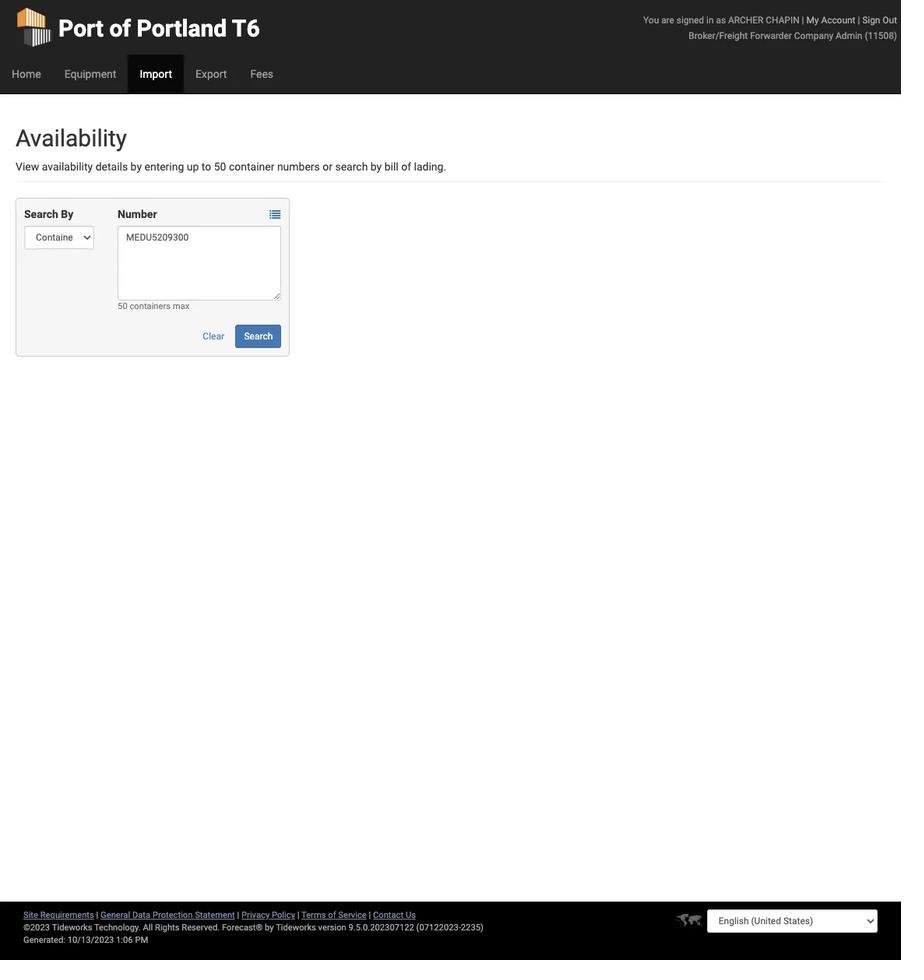 Task type: vqa. For each thing, say whether or not it's contained in the screenshot.
Portland
yes



Task type: describe. For each thing, give the bounding box(es) containing it.
container
[[229, 161, 275, 173]]

clear button
[[194, 325, 233, 348]]

(07122023-
[[417, 924, 461, 934]]

lading.
[[414, 161, 447, 173]]

site requirements | general data protection statement | privacy policy | terms of service | contact us ©2023 tideworks technology. all rights reserved. forecast® by tideworks version 9.5.0.202307122 (07122023-2235) generated: 10/13/2023 1:06 pm
[[23, 911, 484, 946]]

data
[[132, 911, 151, 921]]

1 vertical spatial 50
[[118, 302, 128, 312]]

1:06
[[116, 936, 133, 946]]

search for search by
[[24, 208, 58, 221]]

Number text field
[[118, 226, 282, 301]]

view availability details by entering up to 50 container numbers or search by bill of lading.
[[16, 161, 447, 173]]

forecast®
[[222, 924, 263, 934]]

sign
[[863, 15, 881, 26]]

10/13/2023
[[68, 936, 114, 946]]

9.5.0.202307122
[[349, 924, 415, 934]]

import
[[140, 68, 172, 80]]

| left sign
[[858, 15, 861, 26]]

up
[[187, 161, 199, 173]]

import button
[[128, 55, 184, 94]]

| up forecast®
[[237, 911, 239, 921]]

availability
[[16, 125, 127, 152]]

equipment button
[[53, 55, 128, 94]]

signed
[[677, 15, 705, 26]]

port of portland t6 link
[[16, 0, 260, 55]]

fees
[[250, 68, 274, 80]]

entering
[[145, 161, 184, 173]]

as
[[717, 15, 726, 26]]

port
[[58, 15, 104, 42]]

protection
[[153, 911, 193, 921]]

0 vertical spatial of
[[109, 15, 131, 42]]

portland
[[137, 15, 227, 42]]

50 containers max
[[118, 302, 190, 312]]

company
[[795, 30, 834, 41]]

policy
[[272, 911, 295, 921]]

details
[[96, 161, 128, 173]]

chapin
[[766, 15, 800, 26]]

sign out link
[[863, 15, 898, 26]]

privacy
[[242, 911, 270, 921]]

are
[[662, 15, 675, 26]]

containers
[[130, 302, 171, 312]]

numbers
[[277, 161, 320, 173]]

reserved.
[[182, 924, 220, 934]]

| up the tideworks
[[298, 911, 300, 921]]

statement
[[195, 911, 235, 921]]

contact us link
[[373, 911, 416, 921]]

number
[[118, 208, 157, 221]]

home
[[12, 68, 41, 80]]

home button
[[0, 55, 53, 94]]

by
[[61, 208, 73, 221]]

service
[[338, 911, 367, 921]]

search button
[[236, 325, 282, 348]]

export
[[196, 68, 227, 80]]

archer
[[729, 15, 764, 26]]

rights
[[155, 924, 180, 934]]

technology.
[[94, 924, 141, 934]]

generated:
[[23, 936, 65, 946]]

general
[[101, 911, 130, 921]]

2235)
[[461, 924, 484, 934]]

view
[[16, 161, 39, 173]]



Task type: locate. For each thing, give the bounding box(es) containing it.
us
[[406, 911, 416, 921]]

0 horizontal spatial by
[[131, 161, 142, 173]]

0 vertical spatial 50
[[214, 161, 226, 173]]

by
[[131, 161, 142, 173], [371, 161, 382, 173], [265, 924, 274, 934]]

out
[[883, 15, 898, 26]]

admin
[[836, 30, 863, 41]]

you are signed in as archer chapin | my account | sign out broker/freight forwarder company admin (11508)
[[644, 15, 898, 41]]

2 horizontal spatial of
[[402, 161, 412, 173]]

search right clear
[[244, 331, 273, 342]]

by left the bill
[[371, 161, 382, 173]]

of
[[109, 15, 131, 42], [402, 161, 412, 173], [328, 911, 336, 921]]

terms
[[302, 911, 326, 921]]

search
[[24, 208, 58, 221], [244, 331, 273, 342]]

site
[[23, 911, 38, 921]]

by down privacy policy link
[[265, 924, 274, 934]]

search left by
[[24, 208, 58, 221]]

search
[[335, 161, 368, 173]]

search for search
[[244, 331, 273, 342]]

| left my
[[802, 15, 805, 26]]

0 horizontal spatial of
[[109, 15, 131, 42]]

in
[[707, 15, 714, 26]]

1 horizontal spatial of
[[328, 911, 336, 921]]

forwarder
[[751, 30, 793, 41]]

equipment
[[64, 68, 116, 80]]

my
[[807, 15, 819, 26]]

2 vertical spatial of
[[328, 911, 336, 921]]

2 horizontal spatial by
[[371, 161, 382, 173]]

search by
[[24, 208, 73, 221]]

tideworks
[[276, 924, 316, 934]]

50 right to
[[214, 161, 226, 173]]

| up 9.5.0.202307122
[[369, 911, 371, 921]]

by inside site requirements | general data protection statement | privacy policy | terms of service | contact us ©2023 tideworks technology. all rights reserved. forecast® by tideworks version 9.5.0.202307122 (07122023-2235) generated: 10/13/2023 1:06 pm
[[265, 924, 274, 934]]

my account link
[[807, 15, 856, 26]]

you
[[644, 15, 660, 26]]

to
[[202, 161, 211, 173]]

0 horizontal spatial 50
[[118, 302, 128, 312]]

1 horizontal spatial by
[[265, 924, 274, 934]]

broker/freight
[[689, 30, 748, 41]]

|
[[802, 15, 805, 26], [858, 15, 861, 26], [96, 911, 98, 921], [237, 911, 239, 921], [298, 911, 300, 921], [369, 911, 371, 921]]

export button
[[184, 55, 239, 94]]

of right port on the left top of page
[[109, 15, 131, 42]]

by right details
[[131, 161, 142, 173]]

(11508)
[[865, 30, 898, 41]]

1 horizontal spatial search
[[244, 331, 273, 342]]

all
[[143, 924, 153, 934]]

port of portland t6
[[58, 15, 260, 42]]

account
[[822, 15, 856, 26]]

version
[[318, 924, 347, 934]]

or
[[323, 161, 333, 173]]

of up version
[[328, 911, 336, 921]]

©2023 tideworks
[[23, 924, 92, 934]]

terms of service link
[[302, 911, 367, 921]]

| left general
[[96, 911, 98, 921]]

1 horizontal spatial 50
[[214, 161, 226, 173]]

site requirements link
[[23, 911, 94, 921]]

requirements
[[40, 911, 94, 921]]

50
[[214, 161, 226, 173], [118, 302, 128, 312]]

availability
[[42, 161, 93, 173]]

bill
[[385, 161, 399, 173]]

of inside site requirements | general data protection statement | privacy policy | terms of service | contact us ©2023 tideworks technology. all rights reserved. forecast® by tideworks version 9.5.0.202307122 (07122023-2235) generated: 10/13/2023 1:06 pm
[[328, 911, 336, 921]]

general data protection statement link
[[101, 911, 235, 921]]

t6
[[232, 15, 260, 42]]

0 horizontal spatial search
[[24, 208, 58, 221]]

1 vertical spatial of
[[402, 161, 412, 173]]

0 vertical spatial search
[[24, 208, 58, 221]]

50 left containers
[[118, 302, 128, 312]]

show list image
[[270, 210, 281, 221]]

pm
[[135, 936, 148, 946]]

clear
[[203, 331, 224, 342]]

privacy policy link
[[242, 911, 295, 921]]

contact
[[373, 911, 404, 921]]

max
[[173, 302, 190, 312]]

of right the bill
[[402, 161, 412, 173]]

1 vertical spatial search
[[244, 331, 273, 342]]

fees button
[[239, 55, 285, 94]]

search inside button
[[244, 331, 273, 342]]



